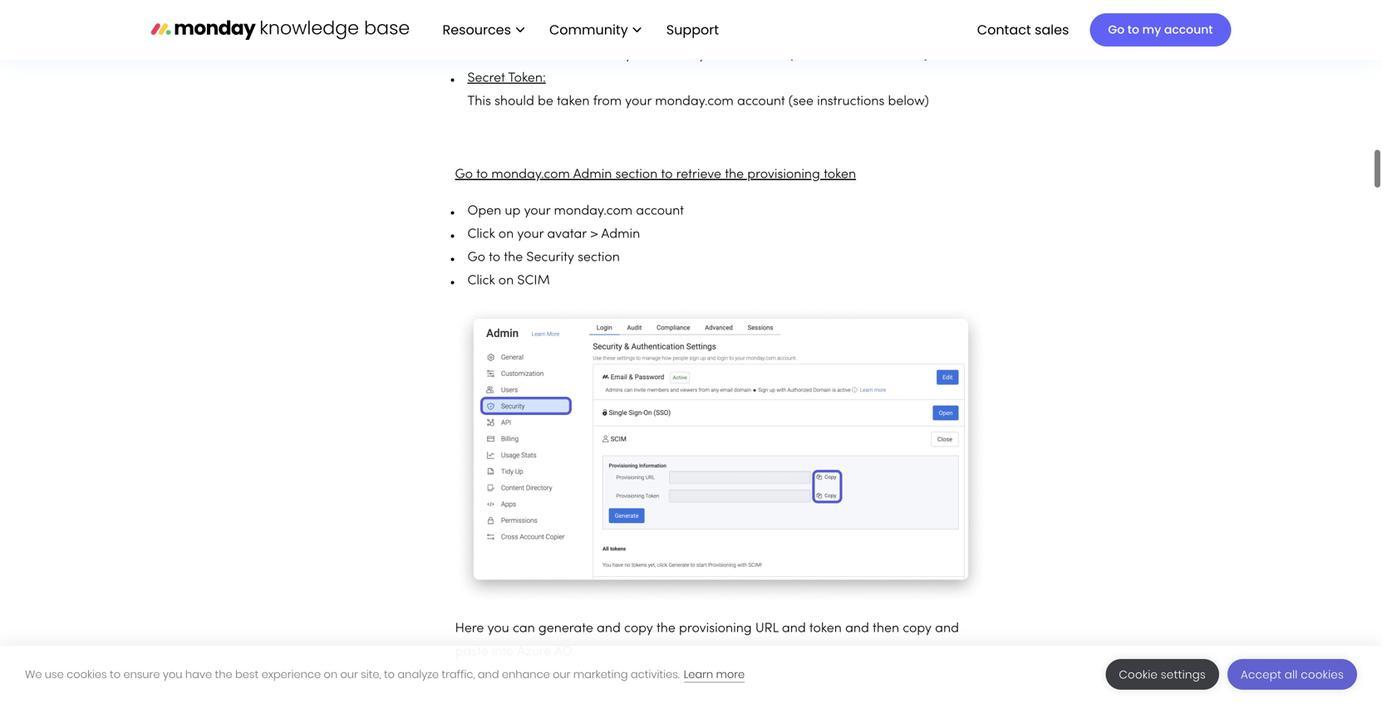 Task type: vqa. For each thing, say whether or not it's contained in the screenshot.
as
no



Task type: locate. For each thing, give the bounding box(es) containing it.
0 vertical spatial go
[[1108, 22, 1125, 38]]

this
[[468, 49, 491, 62], [468, 96, 491, 108]]

our left site,
[[340, 668, 358, 683]]

token:
[[508, 72, 546, 85]]

1 vertical spatial you
[[163, 668, 182, 683]]

1 vertical spatial section
[[578, 252, 620, 264]]

1 this should be taken from your monday.com account (see instructions below) from the top
[[468, 49, 929, 62]]

go
[[1108, 22, 1125, 38], [455, 169, 473, 181], [468, 252, 485, 264]]

1 vertical spatial taken
[[557, 96, 590, 108]]

the
[[725, 169, 744, 181], [504, 252, 523, 264], [657, 624, 676, 636], [215, 668, 232, 683]]

click for click on scim
[[468, 275, 495, 288]]

0 vertical spatial be
[[538, 49, 553, 62]]

taken for secret token:
[[557, 96, 590, 108]]

go to monday.com admin section to retrieve the provisioning token
[[455, 169, 856, 181]]

be down token:
[[538, 96, 553, 108]]

click
[[468, 229, 495, 241], [468, 275, 495, 288]]

2 click from the top
[[468, 275, 495, 288]]

1 should from the top
[[495, 49, 534, 62]]

1 cookies from the left
[[67, 668, 107, 683]]

provisioning inside here you can generate and copy the provisioning url and token and then copy and paste into azure ad.
[[679, 624, 752, 636]]

2 vertical spatial go
[[468, 252, 485, 264]]

instructions
[[817, 49, 885, 62], [817, 96, 885, 108]]

you left have
[[163, 668, 182, 683]]

0 horizontal spatial our
[[340, 668, 358, 683]]

0 vertical spatial should
[[495, 49, 534, 62]]

1 vertical spatial below)
[[888, 96, 929, 108]]

cookies
[[67, 668, 107, 683], [1301, 668, 1344, 683]]

section left retrieve
[[615, 169, 658, 181]]

on right experience
[[324, 668, 338, 683]]

2 this from the top
[[468, 96, 491, 108]]

and left the then
[[845, 624, 869, 636]]

be for tenant url:
[[538, 49, 553, 62]]

list
[[426, 0, 732, 60]]

to up open
[[476, 169, 488, 181]]

admin right >
[[601, 229, 640, 241]]

1 vertical spatial go
[[455, 169, 473, 181]]

should up secret token:
[[495, 49, 534, 62]]

settings
[[1161, 668, 1206, 683]]

you
[[488, 624, 509, 636], [163, 668, 182, 683]]

1 vertical spatial (see
[[788, 96, 814, 108]]

0 horizontal spatial cookies
[[67, 668, 107, 683]]

the up activities.
[[657, 624, 676, 636]]

learn more link
[[684, 668, 745, 684]]

secret token:
[[468, 72, 546, 85]]

admin
[[573, 169, 612, 181], [601, 229, 640, 241]]

traffic,
[[442, 668, 475, 683]]

your up go to the security section on the left
[[517, 229, 544, 241]]

admin up open up your monday.com account
[[573, 169, 612, 181]]

go left my
[[1108, 22, 1125, 38]]

should down secret token:
[[495, 96, 534, 108]]

0 vertical spatial you
[[488, 624, 509, 636]]

sales
[[1035, 20, 1069, 39]]

best
[[235, 668, 259, 683]]

this down secret
[[468, 96, 491, 108]]

the left 'best'
[[215, 668, 232, 683]]

below)
[[888, 49, 929, 62], [888, 96, 929, 108]]

on down up
[[498, 229, 514, 241]]

click down open
[[468, 229, 495, 241]]

go inside main element
[[1108, 22, 1125, 38]]

1 vertical spatial this
[[468, 96, 491, 108]]

copy
[[624, 624, 653, 636], [903, 624, 932, 636]]

0 vertical spatial this
[[468, 49, 491, 62]]

here you can generate and copy the provisioning url and token and then copy and paste into azure ad.
[[455, 624, 959, 659]]

contact sales link
[[969, 16, 1077, 44]]

you inside here you can generate and copy the provisioning url and token and then copy and paste into azure ad.
[[488, 624, 509, 636]]

2 be from the top
[[538, 96, 553, 108]]

go up open
[[455, 169, 473, 181]]

0 vertical spatial on
[[498, 229, 514, 241]]

url
[[755, 624, 779, 636]]

taken
[[557, 49, 590, 62], [557, 96, 590, 108]]

to left my
[[1128, 22, 1139, 38]]

site,
[[361, 668, 381, 683]]

accept all cookies
[[1241, 668, 1344, 683]]

all
[[1285, 668, 1298, 683]]

(see
[[788, 49, 814, 62], [788, 96, 814, 108]]

2 this should be taken from your monday.com account (see instructions below) from the top
[[468, 96, 929, 108]]

copy right the then
[[903, 624, 932, 636]]

to left retrieve
[[661, 169, 673, 181]]

cookies for use
[[67, 668, 107, 683]]

section for security
[[578, 252, 620, 264]]

0 vertical spatial admin
[[573, 169, 612, 181]]

1 vertical spatial this should be taken from your monday.com account (see instructions below)
[[468, 96, 929, 108]]

1 vertical spatial provisioning
[[679, 624, 752, 636]]

account inside main element
[[1164, 22, 1213, 38]]

cookies inside button
[[1301, 668, 1344, 683]]

0 vertical spatial section
[[615, 169, 658, 181]]

resources link
[[434, 16, 533, 44]]

0 vertical spatial taken
[[557, 49, 590, 62]]

0 horizontal spatial copy
[[624, 624, 653, 636]]

more
[[716, 668, 745, 683]]

0 vertical spatial instructions
[[817, 49, 885, 62]]

on for scim
[[498, 275, 514, 288]]

go to the security section
[[468, 252, 620, 264]]

cookie settings
[[1119, 668, 1206, 683]]

2 cookies from the left
[[1301, 668, 1344, 683]]

up
[[505, 205, 521, 218]]

go to my account link
[[1090, 13, 1231, 47]]

enhance
[[502, 668, 550, 683]]

1 vertical spatial instructions
[[817, 96, 885, 108]]

this should be taken from your monday.com account (see instructions below)
[[468, 49, 929, 62], [468, 96, 929, 108]]

1 vertical spatial on
[[498, 275, 514, 288]]

1 from from the top
[[593, 49, 622, 62]]

2 instructions from the top
[[817, 96, 885, 108]]

monday.com
[[655, 49, 734, 62], [655, 96, 734, 108], [491, 169, 570, 181], [554, 205, 633, 218]]

1 vertical spatial admin
[[601, 229, 640, 241]]

0 vertical spatial below)
[[888, 49, 929, 62]]

your
[[625, 49, 652, 62], [625, 96, 652, 108], [524, 205, 550, 218], [517, 229, 544, 241]]

1 horizontal spatial our
[[553, 668, 571, 683]]

accept all cookies button
[[1228, 660, 1357, 691]]

your up go to monday.com admin section to retrieve the provisioning token
[[625, 96, 652, 108]]

copy up activities.
[[624, 624, 653, 636]]

tenant
[[468, 26, 508, 38]]

our down ad.
[[553, 668, 571, 683]]

support link
[[658, 16, 732, 44], [666, 20, 724, 39]]

click left scim
[[468, 275, 495, 288]]

here
[[455, 624, 484, 636]]

go up click on scim
[[468, 252, 485, 264]]

2 (see from the top
[[788, 96, 814, 108]]

section down >
[[578, 252, 620, 264]]

the up click on scim
[[504, 252, 523, 264]]

1 (see from the top
[[788, 49, 814, 62]]

click on your avatar > admin
[[468, 229, 640, 241]]

group_10__1_.png image
[[455, 306, 987, 605]]

(see for tenant url:
[[788, 49, 814, 62]]

provisioning
[[747, 169, 820, 181], [679, 624, 752, 636]]

then
[[873, 624, 899, 636]]

2 below) from the top
[[888, 96, 929, 108]]

and
[[597, 624, 621, 636], [782, 624, 806, 636], [845, 624, 869, 636], [935, 624, 959, 636], [478, 668, 499, 683]]

1 vertical spatial click
[[468, 275, 495, 288]]

be
[[538, 49, 553, 62], [538, 96, 553, 108]]

1 vertical spatial from
[[593, 96, 622, 108]]

this up secret
[[468, 49, 491, 62]]

0 vertical spatial click
[[468, 229, 495, 241]]

0 vertical spatial this should be taken from your monday.com account (see instructions below)
[[468, 49, 929, 62]]

below) for token:
[[888, 96, 929, 108]]

1 vertical spatial token
[[809, 624, 842, 636]]

cookies right all
[[1301, 668, 1344, 683]]

on
[[498, 229, 514, 241], [498, 275, 514, 288], [324, 668, 338, 683]]

0 vertical spatial (see
[[788, 49, 814, 62]]

from
[[593, 49, 622, 62], [593, 96, 622, 108]]

1 horizontal spatial copy
[[903, 624, 932, 636]]

2 taken from the top
[[557, 96, 590, 108]]

section
[[615, 169, 658, 181], [578, 252, 620, 264]]

2 should from the top
[[495, 96, 534, 108]]

1 be from the top
[[538, 49, 553, 62]]

1 horizontal spatial you
[[488, 624, 509, 636]]

retrieve
[[676, 169, 721, 181]]

you up into
[[488, 624, 509, 636]]

go for go to monday.com admin section to retrieve the provisioning token
[[455, 169, 473, 181]]

account
[[1164, 22, 1213, 38], [737, 49, 785, 62], [737, 96, 785, 108], [636, 205, 684, 218]]

1 taken from the top
[[557, 49, 590, 62]]

should
[[495, 49, 534, 62], [495, 96, 534, 108]]

contact
[[977, 20, 1031, 39]]

go for go to my account
[[1108, 22, 1125, 38]]

paste
[[455, 647, 488, 659]]

use
[[45, 668, 64, 683]]

the inside here you can generate and copy the provisioning url and token and then copy and paste into azure ad.
[[657, 624, 676, 636]]

to
[[1128, 22, 1139, 38], [476, 169, 488, 181], [661, 169, 673, 181], [489, 252, 500, 264], [110, 668, 121, 683], [384, 668, 395, 683]]

monday.com logo image
[[151, 12, 409, 47]]

1 click from the top
[[468, 229, 495, 241]]

and right the then
[[935, 624, 959, 636]]

have
[[185, 668, 212, 683]]

secret
[[468, 72, 505, 85]]

2 from from the top
[[593, 96, 622, 108]]

on left scim
[[498, 275, 514, 288]]

dialog
[[0, 647, 1382, 704]]

experience
[[261, 668, 321, 683]]

0 vertical spatial from
[[593, 49, 622, 62]]

token
[[824, 169, 856, 181], [809, 624, 842, 636]]

token inside here you can generate and copy the provisioning url and token and then copy and paste into azure ad.
[[809, 624, 842, 636]]

1 vertical spatial be
[[538, 96, 553, 108]]

our
[[340, 668, 358, 683], [553, 668, 571, 683]]

cookies right use
[[67, 668, 107, 683]]

be up token:
[[538, 49, 553, 62]]

1 this from the top
[[468, 49, 491, 62]]

support
[[666, 20, 719, 39]]

open up your monday.com account
[[468, 205, 684, 218]]

1 below) from the top
[[888, 49, 929, 62]]

1 vertical spatial should
[[495, 96, 534, 108]]

1 horizontal spatial cookies
[[1301, 668, 1344, 683]]

1 instructions from the top
[[817, 49, 885, 62]]

this for secret
[[468, 96, 491, 108]]



Task type: describe. For each thing, give the bounding box(es) containing it.
main element
[[426, 0, 1231, 60]]

avatar
[[547, 229, 587, 241]]

azure
[[517, 647, 551, 659]]

1 our from the left
[[340, 668, 358, 683]]

below) for url:
[[888, 49, 929, 62]]

resources
[[443, 20, 511, 39]]

and right the url
[[782, 624, 806, 636]]

this for tenant
[[468, 49, 491, 62]]

marketing
[[573, 668, 628, 683]]

and right generate in the bottom of the page
[[597, 624, 621, 636]]

instructions for secret token:
[[817, 96, 885, 108]]

url:
[[512, 26, 538, 38]]

contact sales
[[977, 20, 1069, 39]]

from for secret token:
[[593, 96, 622, 108]]

should for url:
[[495, 49, 534, 62]]

from for tenant url:
[[593, 49, 622, 62]]

to inside go to my account link
[[1128, 22, 1139, 38]]

and down into
[[478, 668, 499, 683]]

the inside dialog
[[215, 668, 232, 683]]

the right retrieve
[[725, 169, 744, 181]]

list containing resources
[[426, 0, 732, 60]]

into
[[492, 647, 514, 659]]

go to my account
[[1108, 22, 1213, 38]]

we
[[25, 668, 42, 683]]

2 vertical spatial on
[[324, 668, 338, 683]]

tenant url:
[[468, 26, 538, 38]]

my
[[1142, 22, 1161, 38]]

generate
[[538, 624, 593, 636]]

your right up
[[524, 205, 550, 218]]

cookie
[[1119, 668, 1158, 683]]

learn
[[684, 668, 713, 683]]

open
[[468, 205, 501, 218]]

0 vertical spatial token
[[824, 169, 856, 181]]

click for click on your avatar > admin
[[468, 229, 495, 241]]

security
[[526, 252, 574, 264]]

go for go to the security section
[[468, 252, 485, 264]]

ensure
[[123, 668, 160, 683]]

your down "community" link
[[625, 49, 652, 62]]

ad.
[[555, 647, 575, 659]]

analyze
[[398, 668, 439, 683]]

section for admin
[[615, 169, 658, 181]]

on for your
[[498, 229, 514, 241]]

community
[[549, 20, 628, 39]]

to left ensure
[[110, 668, 121, 683]]

0 vertical spatial provisioning
[[747, 169, 820, 181]]

we use cookies to ensure you have the best experience on our site, to analyze traffic, and enhance our marketing activities. learn more
[[25, 668, 745, 683]]

this should be taken from your monday.com account (see instructions below) for secret token:
[[468, 96, 929, 108]]

>
[[590, 229, 598, 241]]

activities.
[[631, 668, 680, 683]]

dialog containing cookie settings
[[0, 647, 1382, 704]]

be for secret token:
[[538, 96, 553, 108]]

click on scim
[[468, 275, 550, 288]]

(see for secret token:
[[788, 96, 814, 108]]

accept
[[1241, 668, 1282, 683]]

2 copy from the left
[[903, 624, 932, 636]]

community link
[[541, 16, 650, 44]]

to up click on scim
[[489, 252, 500, 264]]

to right site,
[[384, 668, 395, 683]]

scim
[[517, 275, 550, 288]]

can
[[513, 624, 535, 636]]

1 copy from the left
[[624, 624, 653, 636]]

instructions for tenant url:
[[817, 49, 885, 62]]

should for token:
[[495, 96, 534, 108]]

this should be taken from your monday.com account (see instructions below) for tenant url:
[[468, 49, 929, 62]]

0 horizontal spatial you
[[163, 668, 182, 683]]

cookies for all
[[1301, 668, 1344, 683]]

cookie settings button
[[1106, 660, 1219, 691]]

taken for tenant url:
[[557, 49, 590, 62]]

2 our from the left
[[553, 668, 571, 683]]



